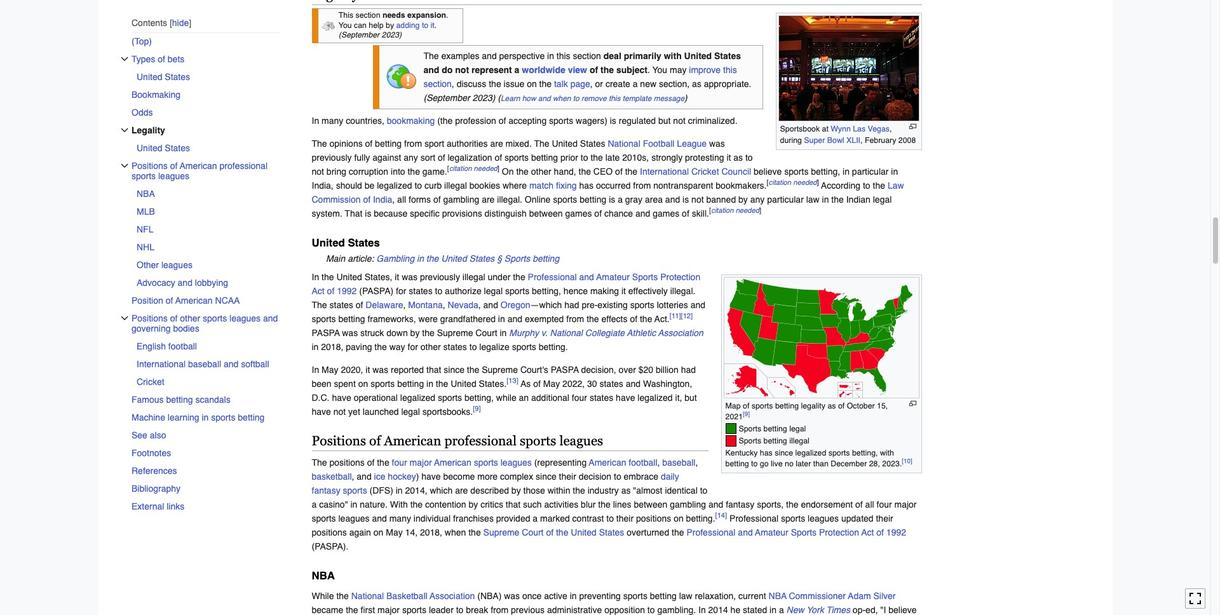 Task type: describe. For each thing, give the bounding box(es) containing it.
0 vertical spatial are
[[491, 138, 503, 149]]

1 horizontal spatial [9]
[[743, 410, 750, 418]]

the down worldwide
[[540, 79, 552, 89]]

see
[[131, 430, 147, 441]]

needed for [ citation needed ] on the other hand, the ceo of the international cricket council
[[474, 164, 498, 173]]

. inside adding to it . ( september 2023 )
[[435, 21, 437, 30]]

the down represent on the top
[[489, 79, 502, 89]]

betting, inside (paspa) for states to authorize legal sports betting, hence making it effectively illegal. the states of
[[532, 286, 562, 296]]

united up main
[[312, 237, 345, 249]]

against
[[373, 152, 402, 163]]

x small image for types
[[121, 55, 128, 63]]

odds link
[[131, 103, 280, 121]]

2 games from the left
[[653, 208, 680, 219]]

, discuss the issue on the talk page , or create a new section, as appropriate.
[[452, 79, 752, 89]]

the for the opinions of betting from sport authorities are mixed.  the united states national football league
[[312, 138, 327, 149]]

by inside . you can help by
[[386, 21, 394, 30]]

collegiate
[[586, 328, 625, 338]]

united up authorize on the top left of page
[[441, 254, 467, 264]]

[ inside match fixing has occurred from nontransparent bookmakers. [ citation needed ] according to the
[[767, 178, 769, 187]]

be
[[365, 180, 375, 191]]

effects
[[602, 314, 628, 324]]

sports inside , all forms of gambling are illegal. online sports betting is a gray area and is not banned by any particular law in the indian legal system. that is because specific provisions distinguish between games of chance and games of skill.
[[553, 194, 578, 205]]

are inside (dfs) in 2014, which are described by those within the industry as "almost identical to a casino" in nature. with the contention by critics that such activities blur the lines between gambling and fantasy sports, the endorsement of all four major sports leagues and many individual franchises provided a marked contrast to their positions on betting.
[[455, 486, 468, 496]]

( for adding
[[339, 31, 341, 40]]

the down the were
[[422, 328, 435, 338]]

v.
[[542, 328, 548, 338]]

note containing main article:
[[312, 252, 922, 266]]

bookmakers.
[[716, 180, 767, 191]]

, left or
[[591, 79, 593, 89]]

to inside the paspa was struck down by the supreme court in murphy v. national collegiate athletic association in 2018, paving the way for other states to legalize sports betting.
[[470, 342, 477, 352]]

area
[[645, 194, 663, 205]]

states down 30
[[590, 393, 614, 403]]

leagues up the nba link
[[158, 171, 189, 181]]

all inside , all forms of gambling are illegal. online sports betting is a gray area and is not banned by any particular law in the indian legal system. that is because specific provisions distinguish between games of chance and games of skill.
[[398, 194, 406, 205]]

for inside the paspa was struck down by the supreme court in murphy v. national collegiate athletic association in 2018, paving the way for other states to legalize sports betting.
[[408, 342, 418, 352]]

) left learn
[[493, 93, 496, 103]]

daily fantasy sports
[[312, 472, 680, 496]]

as down improve
[[693, 79, 702, 89]]

legalized down "washington,"
[[638, 393, 673, 403]]

complex
[[500, 472, 534, 482]]

the inside the positions of the four major american sports leagues (representing american football , baseball , basketball , and ice hockey ) have become more complex since their decision to embrace
[[377, 458, 390, 468]]

national inside the paspa was struck down by the supreme court in murphy v. national collegiate athletic association in 2018, paving the way for other states to legalize sports betting.
[[550, 328, 583, 338]]

learn
[[501, 94, 520, 103]]

the for the examples and perspective in this section
[[424, 51, 439, 61]]

their inside (dfs) in 2014, which are described by those within the industry as "almost identical to a casino" in nature. with the contention by critics that such activities blur the lines between gambling and fantasy sports, the endorsement of all four major sports leagues and many individual franchises provided a marked contrast to their positions on betting.
[[617, 514, 634, 524]]

, left "baseball" link
[[658, 458, 660, 468]]

improve
[[690, 65, 721, 75]]

the right overturned
[[672, 528, 685, 538]]

american up the become at the bottom of page
[[434, 458, 472, 468]]

prior
[[561, 152, 579, 163]]

any inside was previously fully against any sort of legalization of sports betting prior to the late 2010s, strongly protesting it as to not bring corruption into the game.
[[404, 152, 418, 163]]

leagues inside (dfs) in 2014, which are described by those within the industry as "almost identical to a casino" in nature. with the contention by critics that such activities blur the lines between gambling and fantasy sports, the endorsement of all four major sports leagues and many individual franchises provided a marked contrast to their positions on betting.
[[339, 514, 370, 524]]

kentucky
[[726, 448, 758, 458]]

legality
[[131, 125, 165, 135]]

professional inside the positions of american professional sports leagues link
[[219, 161, 267, 171]]

and inside professional and amateur sports protection act of 1992
[[580, 272, 595, 282]]

to inside the 'kentucky has since legalized sports betting, with betting to go live no later than december 28, 2023. [10]'
[[752, 459, 758, 469]]

0 vertical spatial nba
[[136, 189, 155, 199]]

since inside in may 2020, it was reported that since the supreme court's paspa decision, over $20 billion had been spent on sports betting in the united states.
[[444, 365, 465, 375]]

states down decision,
[[600, 379, 624, 389]]

1 vertical spatial professional and amateur sports protection act of 1992 link
[[687, 528, 907, 538]]

supreme inside supreme court of the united states overturned the professional and amateur sports protection act of 1992 (paspa).
[[484, 528, 520, 538]]

not inside was previously fully against any sort of legalization of sports betting prior to the late 2010s, strongly protesting it as to not bring corruption into the game.
[[312, 166, 324, 177]]

casino"
[[319, 500, 348, 510]]

by down complex
[[512, 486, 521, 496]]

0 horizontal spatial national
[[352, 591, 384, 602]]

united down article:
[[337, 272, 362, 282]]

by inside the paspa was struck down by the supreme court in murphy v. national collegiate athletic association in 2018, paving the way for other states to legalize sports betting.
[[411, 328, 420, 338]]

legal inside , all forms of gambling are illegal. online sports betting is a gray area and is not banned by any particular law in the indian legal system. that is because specific provisions distinguish between games of chance and games of skill.
[[874, 194, 892, 205]]

positions inside professional sports leagues updated their positions again on may 14, 2018, when the
[[312, 528, 347, 538]]

needs
[[383, 11, 405, 20]]

[ citation needed ] on the other hand, the ceo of the international cricket council
[[448, 164, 752, 177]]

to inside match fixing has occurred from nontransparent bookmakers. [ citation needed ] according to the
[[864, 180, 871, 191]]

supreme inside the paspa was struck down by the supreme court in murphy v. national collegiate athletic association in 2018, paving the way for other states to legalize sports betting.
[[437, 328, 473, 338]]

protesting
[[686, 152, 725, 163]]

is right wagers)
[[610, 115, 617, 126]]

sort
[[421, 152, 436, 163]]

the down deal
[[601, 65, 614, 75]]

of inside the positions of the four major american sports leagues (representing american football , baseball , basketball , and ice hockey ) have become more complex since their decision to embrace
[[367, 458, 375, 468]]

0 horizontal spatial international
[[136, 359, 185, 369]]

betting up 'sports betting illegal'
[[764, 424, 788, 433]]

1 horizontal spatial you
[[653, 65, 668, 75]]

1 vertical spatial 2023
[[473, 93, 493, 103]]

1992 inside supreme court of the united states overturned the professional and amateur sports protection act of 1992 (paspa).
[[887, 528, 907, 538]]

countries,
[[346, 115, 385, 126]]

the down "2014,"
[[411, 500, 423, 510]]

ice hockey link
[[374, 472, 416, 482]]

united up prior
[[552, 138, 578, 149]]

1 vertical spatial positions of american professional sports leagues
[[312, 434, 604, 449]]

the left ceo
[[579, 166, 591, 177]]

issue
[[504, 79, 525, 89]]

those
[[524, 486, 546, 496]]

was down gambling
[[402, 272, 418, 282]]

needed inside match fixing has occurred from nontransparent bookmakers. [ citation needed ] according to the
[[794, 178, 818, 187]]

was left once
[[504, 591, 520, 602]]

the right sports,
[[787, 500, 799, 510]]

the right into
[[408, 166, 420, 177]]

the inside professional sports leagues updated their positions again on may 14, 2018, when the
[[469, 528, 481, 538]]

legality link
[[131, 121, 289, 139]]

in up the law
[[892, 166, 899, 177]]

sports inside map of sports betting legality as of october 15, 2021
[[752, 401, 774, 411]]

) down section,
[[685, 93, 688, 103]]

than
[[814, 459, 829, 469]]

united down types
[[136, 72, 162, 82]]

the right mixed.
[[535, 138, 550, 149]]

states down the in the united states, it was previously illegal under the
[[409, 286, 433, 296]]

united states for legality
[[136, 143, 190, 153]]

states down legality
[[165, 143, 190, 153]]

in the united states, it was previously illegal under the
[[312, 272, 528, 282]]

leagues inside professional sports leagues updated their positions again on may 14, 2018, when the
[[808, 514, 839, 524]]

the up sportsbooks.
[[436, 379, 449, 389]]

1 horizontal spatial professional
[[445, 434, 517, 449]]

a down such
[[533, 514, 538, 524]]

is down occurred
[[609, 194, 616, 205]]

sports betting legal
[[737, 424, 807, 433]]

sports down 2021
[[739, 424, 762, 433]]

2014,
[[405, 486, 428, 496]]

states down bets
[[165, 72, 190, 82]]

this
[[339, 11, 354, 20]]

) inside the positions of the four major american sports leagues (representing american football , baseball , basketball , and ice hockey ) have become more complex since their decision to embrace
[[416, 472, 419, 482]]

grandfathered
[[441, 314, 496, 324]]

1 horizontal spatial previously
[[420, 272, 460, 282]]

in up with at bottom left
[[396, 486, 403, 496]]

2 horizontal spatial nba
[[769, 591, 787, 602]]

0 vertical spatial national
[[608, 138, 641, 149]]

sports up kentucky
[[739, 436, 762, 446]]

of inside professional and amateur sports protection act of 1992
[[327, 286, 335, 296]]

four inside the positions of the four major american sports leagues (representing american football , baseball , basketball , and ice hockey ) have become more complex since their decision to embrace
[[392, 458, 407, 468]]

launched
[[363, 407, 399, 417]]

of inside the [ citation needed ] on the other hand, the ceo of the international cricket council
[[616, 166, 623, 177]]

to up council
[[746, 152, 753, 163]]

by up franchises on the left bottom of page
[[469, 500, 478, 510]]

positions inside (dfs) in 2014, which are described by those within the industry as "almost identical to a casino" in nature. with the contention by critics that such activities blur the lines between gambling and fantasy sports, the endorsement of all four major sports leagues and many individual franchises provided a marked contrast to their positions on betting.
[[637, 514, 672, 524]]

the down 2010s,
[[626, 166, 638, 177]]

since inside the positions of the four major american sports leagues (representing american football , baseball , basketball , and ice hockey ) have become more complex since their decision to embrace
[[536, 472, 557, 482]]

adding to it link
[[396, 21, 435, 30]]

professional and amateur sports protection act of 1992
[[312, 272, 701, 296]]

the up states.
[[467, 365, 480, 375]]

football
[[643, 138, 675, 149]]

links
[[166, 502, 184, 512]]

the down marked
[[556, 528, 569, 538]]

the inside , all forms of gambling are illegal. online sports betting is a gray area and is not banned by any particular law in the indian legal system. that is because specific provisions distinguish between games of chance and games of skill.
[[832, 194, 844, 205]]

with inside deal primarily with united states and do not represent a
[[664, 51, 682, 61]]

sports down ( september 2023 ) ( learn how and when to remove this template message )
[[549, 115, 574, 126]]

the down main
[[322, 272, 334, 282]]

globe icon. image
[[386, 64, 417, 90]]

authorize
[[445, 286, 482, 296]]

in up 'legalize'
[[500, 328, 507, 338]]

particular inside believe sports betting, in particular in india, should be legalized to curb illegal bookies where
[[853, 166, 889, 177]]

amateur inside supreme court of the united states overturned the professional and amateur sports protection act of 1992 (paspa).
[[756, 528, 789, 538]]

the up the [ citation needed ] on the other hand, the ceo of the international cricket council
[[591, 152, 603, 163]]

cricket link
[[136, 373, 280, 391]]

betting down sports betting legal
[[764, 436, 788, 446]]

1 vertical spatial illegal
[[463, 272, 486, 282]]

blur
[[581, 500, 596, 510]]

association inside the paspa was struck down by the supreme court in murphy v. national collegiate athletic association in 2018, paving the way for other states to legalize sports betting.
[[659, 328, 704, 338]]

0 vertical spatial football
[[168, 341, 197, 352]]

illegal inside believe sports betting, in particular in india, should be legalized to curb illegal bookies where
[[445, 180, 467, 191]]

legalized down "reported"
[[401, 393, 436, 403]]

0 vertical spatial baseball
[[188, 359, 221, 369]]

the inside united states main article: gambling in the united states § sports betting
[[427, 254, 439, 264]]

adding to it . ( september 2023 )
[[339, 21, 437, 40]]

specific
[[410, 208, 440, 219]]

1 games from the left
[[566, 208, 592, 219]]

[icon] image
[[322, 21, 335, 30]]

relaxation,
[[695, 591, 737, 602]]

bring
[[327, 166, 347, 177]]

it inside (paspa) for states to authorize legal sports betting, hence making it effectively illegal. the states of
[[622, 286, 626, 296]]

betting inside —which had pre-existing sports lotteries and sports betting frameworks, were grandfathered in and exempted from the effects of the act.
[[339, 314, 365, 324]]

later
[[796, 459, 812, 469]]

28,
[[870, 459, 881, 469]]

nba commissioner link
[[769, 591, 846, 602]]

have down spent
[[332, 393, 352, 403]]

when inside ( september 2023 ) ( learn how and when to remove this template message )
[[553, 94, 571, 103]]

betting down famous betting scandals link
[[238, 413, 264, 423]]

vegas
[[868, 124, 890, 134]]

states up article:
[[348, 237, 380, 249]]

is right that
[[365, 208, 372, 219]]

sports down effectively
[[631, 300, 655, 310]]

of inside —which had pre-existing sports lotteries and sports betting frameworks, were grandfathered in and exempted from the effects of the act.
[[630, 314, 638, 324]]

with
[[390, 500, 408, 510]]

sports inside (dfs) in 2014, which are described by those within the industry as "almost identical to a casino" in nature. with the contention by critics that such activities blur the lines between gambling and fantasy sports, the endorsement of all four major sports leagues and many individual franchises provided a marked contrast to their positions on betting.
[[312, 514, 336, 524]]

(dfs) in 2014, which are described by those within the industry as "almost identical to a casino" in nature. with the contention by critics that such activities blur the lines between gambling and fantasy sports, the endorsement of all four major sports leagues and many individual franchises provided a marked contrast to their positions on betting.
[[312, 486, 917, 524]]

references
[[131, 466, 177, 476]]

betting inside map of sports betting legality as of october 15, 2021
[[776, 401, 799, 411]]

all inside (dfs) in 2014, which are described by those within the industry as "almost identical to a casino" in nature. with the contention by critics that such activities blur the lines between gambling and fantasy sports, the endorsement of all four major sports leagues and many individual franchises provided a marked contrast to their positions on betting.
[[866, 500, 875, 510]]

accepting
[[509, 115, 547, 126]]

1 horizontal spatial [9] link
[[743, 410, 750, 418]]

not down message
[[674, 115, 686, 126]]

major inside the positions of the four major american sports leagues (representing american football , baseball , basketball , and ice hockey ) have become more complex since their decision to embrace
[[410, 458, 432, 468]]

and inside the positions of the four major american sports leagues (representing american football , baseball , basketball , and ice hockey ) have become more complex since their decision to embrace
[[357, 472, 372, 482]]

. for .
[[648, 65, 650, 75]]

0 vertical spatial section
[[356, 11, 381, 20]]

united states for types of bets
[[136, 72, 190, 82]]

2 horizontal spatial section
[[573, 51, 602, 61]]

united inside supreme court of the united states overturned the professional and amateur sports protection act of 1992 (paspa).
[[571, 528, 597, 538]]

to right identical
[[701, 486, 708, 496]]

the down § sports
[[513, 272, 526, 282]]

2 horizontal spatial citation needed link
[[769, 178, 818, 187]]

the right while
[[337, 591, 349, 602]]

wynn las vegas link
[[831, 124, 890, 134]]

0 vertical spatial professional and amateur sports protection act of 1992 link
[[312, 272, 701, 296]]

states left delaware
[[330, 300, 354, 310]]

appropriate.
[[704, 79, 752, 89]]

international baseball and softball
[[136, 359, 269, 369]]

famous betting scandals link
[[131, 391, 280, 409]]

to inside believe sports betting, in particular in india, should be legalized to curb illegal bookies where
[[415, 180, 422, 191]]

lobbying
[[195, 278, 228, 288]]

, up grandfathered
[[479, 300, 481, 310]]

india
[[373, 194, 393, 205]]

not inside , all forms of gambling are illegal. online sports betting is a gray area and is not banned by any particular law in the indian legal system. that is because specific provisions distinguish between games of chance and games of skill.
[[692, 194, 704, 205]]

league
[[677, 138, 707, 149]]

( for (
[[498, 93, 501, 103]]

american up hockey on the left of the page
[[384, 434, 442, 449]]

on up how
[[527, 79, 537, 89]]

illegal. inside , all forms of gambling are illegal. online sports betting is a gray area and is not banned by any particular law in the indian legal system. that is because specific provisions distinguish between games of chance and games of skill.
[[497, 194, 523, 205]]

montana
[[408, 300, 443, 310]]

may inside professional sports leagues updated their positions again on may 14, 2018, when the
[[386, 528, 403, 538]]

, up identical
[[696, 458, 698, 468]]

machine learning in sports betting link
[[131, 409, 280, 427]]

in left the 'nature.'
[[351, 500, 358, 510]]

0 vertical spatial citation needed link
[[450, 164, 498, 173]]

betting up against
[[375, 138, 402, 149]]

citation for [ citation needed ]
[[712, 206, 734, 215]]

0 horizontal spatial many
[[322, 115, 344, 126]]

sports inside was previously fully against any sort of legalization of sports betting prior to the late 2010s, strongly protesting it as to not bring corruption into the game.
[[505, 152, 529, 163]]

to inside (paspa) for states to authorize legal sports betting, hence making it effectively illegal. the states of
[[435, 286, 443, 296]]

sports inside believe sports betting, in particular in india, should be legalized to curb illegal bookies where
[[785, 166, 809, 177]]

other inside the [ citation needed ] on the other hand, the ceo of the international cricket council
[[532, 166, 552, 177]]

legal inside as of may 2022, 30 states and washington, d.c. have operational legalized sports betting, while an additional four states have legalized it, but have not yet launched legal sportsbooks.
[[402, 407, 420, 417]]

, left nevada link
[[443, 300, 446, 310]]

article:
[[348, 254, 374, 264]]

basketball
[[312, 472, 352, 482]]

talk
[[555, 79, 568, 89]]

advocacy
[[136, 278, 175, 288]]

0 vertical spatial positions of american professional sports leagues
[[131, 161, 267, 181]]

sports betting illegal
[[737, 436, 810, 446]]

legal down map of sports betting legality as of october 15, 2021
[[790, 424, 807, 433]]

or
[[596, 79, 604, 89]]

from for occurred
[[634, 180, 651, 191]]

(the
[[438, 115, 453, 126]]

, left ice
[[352, 472, 354, 482]]

0 vertical spatial but
[[659, 115, 671, 126]]

sports,
[[758, 500, 784, 510]]

the up athletic
[[640, 314, 653, 324]]

states down wagers)
[[580, 138, 606, 149]]

] for [ citation needed ]
[[760, 206, 762, 215]]

sports down main
[[312, 314, 336, 324]]

the down the struck
[[375, 342, 387, 352]]

x small image for positions of other sports leagues and governing bodies
[[121, 315, 128, 322]]

betting inside in may 2020, it was reported that since the supreme court's paspa decision, over $20 billion had been spent on sports betting in the united states.
[[398, 379, 424, 389]]

have down over
[[616, 393, 636, 403]]

united states link for types of bets
[[136, 68, 280, 86]]

in right active
[[570, 591, 577, 602]]

individual
[[414, 514, 451, 524]]

sportsbook at wynn las vegas
[[781, 124, 890, 134]]

are inside , all forms of gambling are illegal. online sports betting is a gray area and is not banned by any particular law in the indian legal system. that is because specific provisions distinguish between games of chance and games of skill.
[[482, 194, 495, 205]]

las
[[854, 124, 866, 134]]

in up the been
[[312, 342, 319, 352]]

sports inside positions of american professional sports leagues
[[131, 171, 156, 181]]

0 horizontal spatial this
[[557, 51, 571, 61]]

in down famous betting scandals link
[[202, 413, 209, 423]]

to down lines
[[607, 514, 614, 524]]

united down legality
[[136, 143, 162, 153]]

as inside map of sports betting legality as of october 15, 2021
[[828, 401, 837, 411]]

the up blur
[[573, 486, 586, 496]]

, up frameworks,
[[403, 300, 406, 310]]

other leagues
[[136, 260, 192, 270]]

when inside professional sports leagues updated their positions again on may 14, 2018, when the
[[445, 528, 466, 538]]

external links link
[[131, 498, 280, 516]]

forms
[[409, 194, 431, 205]]

embrace
[[624, 472, 659, 482]]

map
[[726, 401, 741, 411]]

in for in many countries, bookmaking (the profession of accepting sports wagers) is regulated but not criminalized.
[[312, 115, 319, 126]]

match fixing has occurred from nontransparent bookmakers. [ citation needed ] according to the
[[530, 178, 888, 191]]

, down the do on the top
[[452, 79, 455, 89]]

may
[[670, 65, 687, 75]]

the down pre-
[[587, 314, 599, 324]]

american up the decision
[[589, 458, 627, 468]]

betting left relaxation,
[[650, 591, 677, 602]]

between inside (dfs) in 2014, which are described by those within the industry as "almost identical to a casino" in nature. with the contention by critics that such activities blur the lines between gambling and fantasy sports, the endorsement of all four major sports leagues and many individual franchises provided a marked contrast to their positions on betting.
[[634, 500, 668, 510]]

the inside (paspa) for states to authorize legal sports betting, hence making it effectively illegal. the states of
[[312, 300, 327, 310]]

0 horizontal spatial [9] link
[[473, 405, 481, 413]]

to right prior
[[581, 152, 589, 163]]

in many countries, bookmaking (the profession of accepting sports wagers) is regulated but not criminalized.
[[312, 115, 738, 126]]

opinions
[[330, 138, 363, 149]]

2 vertical spatial citation needed link
[[712, 206, 760, 215]]

governing
[[131, 324, 170, 334]]

nevada
[[448, 300, 479, 310]]

deal
[[604, 51, 622, 61]]

positions for positions of other sports leagues and governing bodies
[[131, 313, 167, 324]]

it inside in may 2020, it was reported that since the supreme court's paspa decision, over $20 billion had been spent on sports betting in the united states.
[[366, 365, 370, 375]]

sports inside professional sports leagues updated their positions again on may 14, 2018, when the
[[782, 514, 806, 524]]

1 vertical spatial cricket
[[136, 377, 164, 387]]

their inside professional sports leagues updated their positions again on may 14, 2018, when the
[[877, 514, 894, 524]]

you may
[[650, 65, 690, 75]]

it down gambling
[[395, 272, 400, 282]]

lotteries
[[657, 300, 689, 310]]

sports right preventing
[[624, 591, 648, 602]]



Task type: vqa. For each thing, say whether or not it's contained in the screenshot.
the [7]
no



Task type: locate. For each thing, give the bounding box(es) containing it.
have down d.c.
[[312, 407, 331, 417]]

represent
[[472, 65, 512, 75]]

) inside adding to it . ( september 2023 )
[[399, 31, 402, 40]]

0 vertical spatial amateur
[[597, 272, 630, 282]]

according
[[822, 180, 861, 191]]

in up according
[[843, 166, 850, 177]]

making
[[591, 286, 619, 296]]

protection up lotteries at the right
[[661, 272, 701, 282]]

other down the were
[[421, 342, 441, 352]]

0 horizontal spatial baseball
[[188, 359, 221, 369]]

[ for [ citation needed ]
[[710, 206, 712, 215]]

it inside was previously fully against any sort of legalization of sports betting prior to the late 2010s, strongly protesting it as to not bring corruption into the game.
[[727, 152, 732, 163]]

x small image for positions
[[121, 162, 128, 170]]

murphy
[[510, 328, 539, 338]]

1 horizontal spatial (
[[424, 93, 427, 103]]

needed up bookies
[[474, 164, 498, 173]]

1 united states link from the top
[[136, 68, 280, 86]]

0 vertical spatial you
[[339, 21, 352, 30]]

betting left legality
[[776, 401, 799, 411]]

2 horizontal spatial (
[[498, 93, 501, 103]]

particular inside , all forms of gambling are illegal. online sports betting is a gray area and is not banned by any particular law in the indian legal system. that is because specific provisions distinguish between games of chance and games of skill.
[[768, 194, 804, 205]]

2 vertical spatial [
[[710, 206, 712, 215]]

legal inside (paspa) for states to authorize legal sports betting, hence making it effectively illegal. the states of
[[484, 286, 503, 296]]

illegal. inside (paspa) for states to authorize legal sports betting, hence making it effectively illegal. the states of
[[671, 286, 696, 296]]

this up "appropriate."
[[724, 65, 738, 75]]

betting down "reported"
[[398, 379, 424, 389]]

way
[[390, 342, 405, 352]]

section inside improve this section
[[424, 79, 452, 89]]

positions for positions of american professional sports leagues
[[131, 161, 167, 171]]

legalized inside believe sports betting, in particular in india, should be legalized to curb illegal bookies where
[[377, 180, 412, 191]]

from
[[404, 138, 422, 149], [634, 180, 651, 191], [567, 314, 585, 324]]

1 vertical spatial united states link
[[136, 139, 280, 157]]

2 horizontal spatial ]
[[818, 178, 820, 187]]

protection down updated
[[820, 528, 860, 538]]

sports down murphy
[[512, 342, 537, 352]]

0 horizontal spatial betting.
[[539, 342, 568, 352]]

critics
[[481, 500, 504, 510]]

united states down 'types of bets'
[[136, 72, 190, 82]]

are
[[491, 138, 503, 149], [482, 194, 495, 205], [455, 486, 468, 496]]

daily fantasy sports link
[[312, 472, 680, 496]]

0 horizontal spatial may
[[322, 365, 339, 375]]

1 united states from the top
[[136, 72, 190, 82]]

professional and amateur sports protection act of 1992 link down sports,
[[687, 528, 907, 538]]

2 horizontal spatial their
[[877, 514, 894, 524]]

but right it,
[[685, 393, 697, 403]]

is
[[610, 115, 617, 126], [609, 194, 616, 205], [683, 194, 690, 205], [365, 208, 372, 219]]

to inside ( september 2023 ) ( learn how and when to remove this template message )
[[573, 94, 580, 103]]

in up worldwide view link
[[548, 51, 555, 61]]

2 horizontal spatial national
[[608, 138, 641, 149]]

not down examples
[[455, 65, 469, 75]]

effectively
[[629, 286, 668, 296]]

[ inside the [ citation needed ] on the other hand, the ceo of the international cricket council
[[448, 164, 450, 173]]

betting, inside believe sports betting, in particular in india, should be legalized to curb illegal bookies where
[[812, 166, 841, 177]]

0 vertical spatial from
[[404, 138, 422, 149]]

2 vertical spatial this
[[609, 94, 621, 103]]

—which had pre-existing sports lotteries and sports betting frameworks, were grandfathered in and exempted from the effects of the act.
[[312, 300, 706, 324]]

betting, up 28,
[[853, 448, 879, 458]]

many up opinions
[[322, 115, 344, 126]]

0 vertical spatial any
[[404, 152, 418, 163]]

act inside supreme court of the united states overturned the professional and amateur sports protection act of 1992 (paspa).
[[862, 528, 875, 538]]

sports down casino" on the bottom left
[[312, 514, 336, 524]]

in inside , all forms of gambling are illegal. online sports betting is a gray area and is not banned by any particular law in the indian legal system. that is because specific provisions distinguish between games of chance and games of skill.
[[823, 194, 830, 205]]

betting inside was previously fully against any sort of legalization of sports betting prior to the late 2010s, strongly protesting it as to not bring corruption into the game.
[[532, 152, 558, 163]]

on down 2020,
[[358, 379, 368, 389]]

1 horizontal spatial for
[[408, 342, 418, 352]]

2 in from the top
[[312, 272, 319, 282]]

0 vertical spatial previously
[[312, 152, 352, 163]]

decision
[[579, 472, 612, 482]]

1 vertical spatial positions
[[131, 313, 167, 324]]

states inside deal primarily with united states and do not represent a
[[715, 51, 742, 61]]

of inside (paspa) for states to authorize legal sports betting, hence making it effectively illegal. the states of
[[356, 300, 363, 310]]

court up 'legalize'
[[476, 328, 498, 338]]

national up late
[[608, 138, 641, 149]]

0 vertical spatial four
[[572, 393, 588, 403]]

new
[[641, 79, 657, 89]]

nba up mlb at the left top
[[136, 189, 155, 199]]

commissioner
[[789, 591, 846, 602]]

0 horizontal spatial positions of american professional sports leagues
[[131, 161, 267, 181]]

particular up the law
[[853, 166, 889, 177]]

1 horizontal spatial gambling
[[670, 500, 707, 510]]

( down this
[[339, 31, 341, 40]]

0 horizontal spatial [9]
[[473, 405, 481, 413]]

0 vertical spatial between
[[529, 208, 563, 219]]

citation down banned
[[712, 206, 734, 215]]

paspa was struck down by the supreme court in murphy v. national collegiate athletic association in 2018, paving the way for other states to legalize sports betting.
[[312, 328, 704, 352]]

1 vertical spatial positions
[[637, 514, 672, 524]]

sportsbook
[[781, 124, 820, 134]]

"almost
[[634, 486, 663, 496]]

1 horizontal spatial between
[[634, 500, 668, 510]]

how
[[523, 94, 536, 103]]

gambling inside , all forms of gambling are illegal. online sports betting is a gray area and is not banned by any particular law in the indian legal system. that is because specific provisions distinguish between games of chance and games of skill.
[[444, 194, 480, 205]]

create
[[606, 79, 631, 89]]

legalization
[[448, 152, 493, 163]]

] inside match fixing has occurred from nontransparent bookmakers. [ citation needed ] according to the
[[818, 178, 820, 187]]

distinguish
[[485, 208, 527, 219]]

football
[[168, 341, 197, 352], [629, 458, 658, 468]]

a inside deal primarily with united states and do not represent a
[[515, 65, 520, 75]]

betting, inside the 'kentucky has since legalized sports betting, with betting to go live no later than december 28, 2023. [10]'
[[853, 448, 879, 458]]

with inside the 'kentucky has since legalized sports betting, with betting to go live no later than december 28, 2023. [10]'
[[881, 448, 895, 458]]

1 vertical spatial baseball
[[663, 458, 696, 468]]

may inside in may 2020, it was reported that since the supreme court's paspa decision, over $20 billion had been spent on sports betting in the united states.
[[322, 365, 339, 375]]

,
[[452, 79, 455, 89], [591, 79, 593, 89], [890, 124, 892, 134], [861, 135, 863, 145], [393, 194, 395, 205], [403, 300, 406, 310], [443, 300, 446, 310], [479, 300, 481, 310], [658, 458, 660, 468], [696, 458, 698, 468], [352, 472, 354, 482]]

previously inside was previously fully against any sort of legalization of sports betting prior to the late 2010s, strongly protesting it as to not bring corruption into the game.
[[312, 152, 352, 163]]

has inside the 'kentucky has since legalized sports betting, with betting to go live no later than december 28, 2023. [10]'
[[760, 448, 773, 458]]

fullscreen image
[[1190, 593, 1203, 606]]

0 horizontal spatial [
[[448, 164, 450, 173]]

2 united states from the top
[[136, 143, 190, 153]]

] left on
[[498, 164, 500, 173]]

from inside match fixing has occurred from nontransparent bookmakers. [ citation needed ] according to the
[[634, 180, 651, 191]]

betting inside the 'kentucky has since legalized sports betting, with betting to go live no later than december 28, 2023. [10]'
[[726, 459, 750, 469]]

any left sort
[[404, 152, 418, 163]]

citation for [ citation needed ] on the other hand, the ceo of the international cricket council
[[450, 164, 472, 173]]

2 horizontal spatial needed
[[794, 178, 818, 187]]

the for the positions of the four major american sports leagues (representing american football , baseball , basketball , and ice hockey ) have become more complex since their decision to embrace
[[312, 458, 327, 468]]

was up protesting
[[710, 138, 726, 149]]

united states link for legality
[[136, 139, 280, 157]]

basketball
[[387, 591, 428, 602]]

1 horizontal spatial betting.
[[687, 514, 716, 524]]

as up council
[[734, 152, 743, 163]]

in
[[312, 115, 319, 126], [312, 272, 319, 282], [312, 365, 319, 375]]

into
[[391, 166, 405, 177]]

0 vertical spatial citation
[[450, 164, 472, 173]]

citation
[[450, 164, 472, 173], [769, 178, 792, 187], [712, 206, 734, 215]]

1 vertical spatial nba
[[312, 570, 335, 583]]

was inside the paspa was struck down by the supreme court in murphy v. national collegiate athletic association in 2018, paving the way for other states to legalize sports betting.
[[342, 328, 358, 338]]

national right v.
[[550, 328, 583, 338]]

leagues inside the positions of the four major american sports leagues (representing american football , baseball , basketball , and ice hockey ) have become more complex since their decision to embrace
[[501, 458, 532, 468]]

[ for [ citation needed ] on the other hand, the ceo of the international cricket council
[[448, 164, 450, 173]]

was inside in may 2020, it was reported that since the supreme court's paspa decision, over $20 billion had been spent on sports betting in the united states.
[[373, 365, 389, 375]]

active
[[545, 591, 568, 602]]

have inside the positions of the four major american sports leagues (representing american football , baseball , basketball , and ice hockey ) have become more complex since their decision to embrace
[[422, 472, 441, 482]]

perspective
[[500, 51, 545, 61]]

, down wynn las vegas link
[[861, 135, 863, 145]]

0 horizontal spatial 2023
[[382, 31, 399, 40]]

primarily
[[624, 51, 662, 61]]

may left 14,
[[386, 528, 403, 538]]

sports inside positions of other sports leagues and governing bodies
[[203, 313, 227, 324]]

from up gray
[[634, 180, 651, 191]]

betting up the learning
[[166, 395, 193, 405]]

it inside adding to it . ( september 2023 )
[[431, 21, 435, 30]]

any inside , all forms of gambling are illegal. online sports betting is a gray area and is not banned by any particular law in the indian legal system. that is because specific provisions distinguish between games of chance and games of skill.
[[751, 194, 765, 205]]

amateur inside professional and amateur sports protection act of 1992
[[597, 272, 630, 282]]

daily
[[661, 472, 680, 482]]

national
[[608, 138, 641, 149], [550, 328, 583, 338], [352, 591, 384, 602]]

sports up oregon
[[506, 286, 530, 296]]

view
[[568, 65, 588, 75]]

0 vertical spatial supreme
[[437, 328, 473, 338]]

a left new
[[633, 79, 638, 89]]

] for [ citation needed ] on the other hand, the ceo of the international cricket council
[[498, 164, 500, 173]]

a left casino" on the bottom left
[[312, 500, 317, 510]]

professional down sports,
[[730, 514, 779, 524]]

note
[[312, 252, 922, 266]]

not inside deal primarily with united states and do not represent a
[[455, 65, 469, 75]]

citation inside match fixing has occurred from nontransparent bookmakers. [ citation needed ] according to the
[[769, 178, 792, 187]]

has
[[580, 180, 594, 191], [760, 448, 773, 458]]

2 x small image from the top
[[121, 162, 128, 170]]

mixed.
[[506, 138, 532, 149]]

professional inside professional and amateur sports protection act of 1992
[[528, 272, 577, 282]]

the up ice
[[377, 458, 390, 468]]

message
[[654, 94, 685, 103]]

international down english football
[[136, 359, 185, 369]]

a up issue
[[515, 65, 520, 75]]

0 vertical spatial [
[[448, 164, 450, 173]]

cricket inside the [ citation needed ] on the other hand, the ceo of the international cricket council
[[692, 166, 720, 177]]

football up embrace
[[629, 458, 658, 468]]

2 horizontal spatial may
[[544, 379, 560, 389]]

the right on
[[517, 166, 529, 177]]

previously
[[312, 152, 352, 163], [420, 272, 460, 282]]

corruption
[[349, 166, 389, 177]]

is down nontransparent
[[683, 194, 690, 205]]

english football
[[136, 341, 197, 352]]

illegal. up distinguish
[[497, 194, 523, 205]]

0 horizontal spatial act
[[312, 286, 325, 296]]

other
[[532, 166, 552, 177], [180, 313, 200, 324], [421, 342, 441, 352]]

, inside , during
[[890, 124, 892, 134]]

2 vertical spatial illegal
[[790, 436, 810, 446]]

between inside , all forms of gambling are illegal. online sports betting is a gray area and is not banned by any particular law in the indian legal system. that is because specific provisions distinguish between games of chance and games of skill.
[[529, 208, 563, 219]]

bodies
[[173, 324, 199, 334]]

protection inside professional and amateur sports protection act of 1992
[[661, 272, 701, 282]]

0 horizontal spatial amateur
[[597, 272, 630, 282]]

1 horizontal spatial positions of american professional sports leagues
[[312, 434, 604, 449]]

sports inside (paspa) for states to authorize legal sports betting, hence making it effectively illegal. the states of
[[506, 286, 530, 296]]

2 vertical spatial national
[[352, 591, 384, 602]]

( up bookmaking link
[[424, 93, 427, 103]]

murphy v. national collegiate athletic association link
[[510, 328, 704, 338]]

international cricket council link
[[640, 166, 752, 177]]

. for . you can help by
[[446, 11, 449, 20]]

four up hockey on the left of the page
[[392, 458, 407, 468]]

leagues inside positions of other sports leagues and governing bodies
[[229, 313, 260, 324]]

x small image
[[121, 55, 128, 63], [121, 162, 128, 170]]

worldwide view of the subject
[[522, 65, 648, 75]]

was up paving
[[342, 328, 358, 338]]

nature.
[[360, 500, 388, 510]]

united states link
[[136, 68, 280, 86], [136, 139, 280, 157]]

international down strongly on the right of the page
[[640, 166, 689, 177]]

while
[[497, 393, 517, 403]]

it,
[[676, 393, 683, 403]]

supreme court of the united states overturned the professional and amateur sports protection act of 1992 (paspa).
[[312, 528, 907, 552]]

the examples and perspective in this section
[[424, 51, 604, 61]]

0 horizontal spatial previously
[[312, 152, 352, 163]]

and inside deal primarily with united states and do not represent a
[[424, 65, 440, 75]]

since up sportsbooks.
[[444, 365, 465, 375]]

0 horizontal spatial law
[[680, 591, 693, 602]]

skill.
[[692, 208, 710, 219]]

professional for sports
[[730, 514, 779, 524]]

1 horizontal spatial all
[[866, 500, 875, 510]]

the down franchises on the left bottom of page
[[469, 528, 481, 538]]

2 x small image from the top
[[121, 315, 128, 322]]

0 horizontal spatial their
[[559, 472, 577, 482]]

as
[[521, 379, 531, 389]]

not up india,
[[312, 166, 324, 177]]

association down the [11] [12]
[[659, 328, 704, 338]]

1 horizontal spatial 2023
[[473, 93, 493, 103]]

1 vertical spatial many
[[390, 514, 411, 524]]

the down industry
[[599, 500, 611, 510]]

x small image for legality
[[121, 126, 128, 134]]

in for in may 2020, it was reported that since the supreme court's paspa decision, over $20 billion had been spent on sports betting in the united states.
[[312, 365, 319, 375]]

go
[[760, 459, 769, 469]]

0 horizontal spatial citation needed link
[[450, 164, 498, 173]]

sports right believe
[[785, 166, 809, 177]]

0 vertical spatial since
[[444, 365, 465, 375]]

1 horizontal spatial but
[[685, 393, 697, 403]]

2 vertical spatial are
[[455, 486, 468, 496]]

united inside deal primarily with united states and do not represent a
[[685, 51, 712, 61]]

examples
[[442, 51, 480, 61]]

betting. inside (dfs) in 2014, which are described by those within the industry as "almost identical to a casino" in nature. with the contention by critics that such activities blur the lines between gambling and fantasy sports, the endorsement of all four major sports leagues and many individual franchises provided a marked contrast to their positions on betting.
[[687, 514, 716, 524]]

types of bets
[[131, 54, 184, 64]]

0 horizontal spatial court
[[476, 328, 498, 338]]

fantasy inside daily fantasy sports
[[312, 486, 341, 496]]

paving
[[346, 342, 372, 352]]

not
[[455, 65, 469, 75], [674, 115, 686, 126], [312, 166, 324, 177], [692, 194, 704, 205], [334, 407, 346, 417]]

you up new
[[653, 65, 668, 75]]

positions
[[131, 161, 167, 171], [131, 313, 167, 324], [312, 434, 366, 449]]

1 horizontal spatial nba
[[312, 570, 335, 583]]

to left "go"
[[752, 459, 758, 469]]

protection inside supreme court of the united states overturned the professional and amateur sports protection act of 1992 (paspa).
[[820, 528, 860, 538]]

footnotes link
[[131, 444, 280, 462]]

1 vertical spatial when
[[445, 528, 466, 538]]

2021
[[726, 412, 743, 422]]

1 horizontal spatial baseball
[[663, 458, 696, 468]]

september inside adding to it . ( september 2023 )
[[341, 31, 380, 40]]

on inside in may 2020, it was reported that since the supreme court's paspa decision, over $20 billion had been spent on sports betting in the united states.
[[358, 379, 368, 389]]

0 vertical spatial this
[[557, 51, 571, 61]]

paspa inside in may 2020, it was reported that since the supreme court's paspa decision, over $20 billion had been spent on sports betting in the united states.
[[551, 365, 579, 375]]

2 horizontal spatial citation
[[769, 178, 792, 187]]

leagues down endorsement
[[808, 514, 839, 524]]

2018, inside the paspa was struck down by the supreme court in murphy v. national collegiate athletic association in 2018, paving the way for other states to legalize sports betting.
[[321, 342, 344, 352]]

1 vertical spatial other
[[180, 313, 200, 324]]

all up the because
[[398, 194, 406, 205]]

positions inside positions of other sports leagues and governing bodies
[[131, 313, 167, 324]]

famous
[[131, 395, 163, 405]]

0 vertical spatial association
[[659, 328, 704, 338]]

0 vertical spatial united states link
[[136, 68, 280, 86]]

2020,
[[341, 365, 363, 375]]

professional inside professional sports leagues updated their positions again on may 14, 2018, when the
[[730, 514, 779, 524]]

0 horizontal spatial september
[[341, 31, 380, 40]]

learning
[[167, 413, 199, 423]]

betting up hand,
[[532, 152, 558, 163]]

sports inside as of may 2022, 30 states and washington, d.c. have operational legalized sports betting, while an additional four states have legalized it, but have not yet launched legal sportsbooks.
[[438, 393, 462, 403]]

from for betting
[[404, 138, 422, 149]]

1 horizontal spatial amateur
[[756, 528, 789, 538]]

help
[[369, 21, 384, 30]]

0 horizontal spatial protection
[[661, 272, 701, 282]]

on inside professional sports leagues updated their positions again on may 14, 2018, when the
[[374, 528, 384, 538]]

are down bookies
[[482, 194, 495, 205]]

sports inside supreme court of the united states overturned the professional and amateur sports protection act of 1992 (paspa).
[[792, 528, 817, 538]]

over
[[619, 365, 636, 375]]

1 vertical spatial fantasy
[[726, 500, 755, 510]]

have
[[332, 393, 352, 403], [616, 393, 636, 403], [312, 407, 331, 417], [422, 472, 441, 482]]

exempted
[[525, 314, 564, 324]]

sports inside the 'kentucky has since legalized sports betting, with betting to go live no later than december 28, 2023. [10]'
[[829, 448, 851, 458]]

1 vertical spatial citation
[[769, 178, 792, 187]]

professional for and
[[528, 272, 577, 282]]

0 horizontal spatial any
[[404, 152, 418, 163]]

1 horizontal spatial paspa
[[551, 365, 579, 375]]

2 vertical spatial positions
[[312, 434, 366, 449]]

2018, down individual
[[420, 528, 443, 538]]

to up indian
[[864, 180, 871, 191]]

1 horizontal spatial other
[[421, 342, 441, 352]]

other inside the paspa was struck down by the supreme court in murphy v. national collegiate athletic association in 2018, paving the way for other states to legalize sports betting.
[[421, 342, 441, 352]]

had inside —which had pre-existing sports lotteries and sports betting frameworks, were grandfathered in and exempted from the effects of the act.
[[565, 300, 580, 310]]

not left yet
[[334, 407, 346, 417]]

[13]
[[507, 377, 519, 386]]

1 vertical spatial may
[[544, 379, 560, 389]]

3 in from the top
[[312, 365, 319, 375]]

sports up the 'nature.'
[[343, 486, 367, 496]]

professional up four major american sports leagues link
[[445, 434, 517, 449]]

may inside as of may 2022, 30 states and washington, d.c. have operational legalized sports betting, while an additional four states have legalized it, but have not yet launched legal sportsbooks.
[[544, 379, 560, 389]]

0 vertical spatial 2018,
[[321, 342, 344, 352]]

0 vertical spatial with
[[664, 51, 682, 61]]

1 vertical spatial are
[[482, 194, 495, 205]]

0 vertical spatial may
[[322, 365, 339, 375]]

1 horizontal spatial that
[[506, 500, 521, 510]]

their inside the positions of the four major american sports leagues (representing american football , baseball , basketball , and ice hockey ) have become more complex since their decision to embrace
[[559, 472, 577, 482]]

sports up mlb at the left top
[[131, 171, 156, 181]]

that inside in may 2020, it was reported that since the supreme court's paspa decision, over $20 billion had been spent on sports betting in the united states.
[[427, 365, 442, 375]]

of inside as of may 2022, 30 states and washington, d.c. have operational legalized sports betting, while an additional four states have legalized it, but have not yet launched legal sportsbooks.
[[534, 379, 541, 389]]

1 in from the top
[[312, 115, 319, 126]]

0 horizontal spatial from
[[404, 138, 422, 149]]

the up basketball
[[312, 458, 327, 468]]

international inside the [ citation needed ] on the other hand, the ceo of the international cricket council
[[640, 166, 689, 177]]

2 united states link from the top
[[136, 139, 280, 157]]

x small image
[[121, 126, 128, 134], [121, 315, 128, 322]]

fantasy
[[312, 486, 341, 496], [726, 500, 755, 510]]

chance
[[605, 208, 633, 219]]

betting. down identical
[[687, 514, 716, 524]]

professional down [14]
[[687, 528, 736, 538]]

2 vertical spatial from
[[567, 314, 585, 324]]

( down represent on the top
[[498, 93, 501, 103]]

references link
[[131, 462, 280, 480]]

1 horizontal spatial september
[[427, 93, 470, 103]]

0 vertical spatial illegal
[[445, 180, 467, 191]]

1 x small image from the top
[[121, 55, 128, 63]]

states up 'under'
[[470, 254, 495, 264]]

[9] link right map
[[743, 410, 750, 418]]

position of american ncaa link
[[131, 292, 280, 310]]

leagues up complex
[[501, 458, 532, 468]]

1 vertical spatial gambling
[[670, 500, 707, 510]]

2 vertical spatial other
[[421, 342, 441, 352]]

(dfs)
[[370, 486, 394, 496]]

occurred
[[597, 180, 631, 191]]

0 vertical spatial had
[[565, 300, 580, 310]]

sports inside the paspa was struck down by the supreme court in murphy v. national collegiate athletic association in 2018, paving the way for other states to legalize sports betting.
[[512, 342, 537, 352]]

law commission of india
[[312, 180, 905, 205]]

0 horizontal spatial association
[[430, 591, 475, 602]]

2 horizontal spatial from
[[634, 180, 651, 191]]

needed for [ citation needed ]
[[736, 206, 760, 215]]

1 horizontal spatial [
[[710, 206, 712, 215]]

sports up sportsbooks.
[[438, 393, 462, 403]]

paspa
[[312, 328, 340, 338], [551, 365, 579, 375]]

1 horizontal spatial any
[[751, 194, 765, 205]]

profession
[[455, 115, 497, 126]]

leagues inside 'link'
[[161, 260, 192, 270]]

in inside —which had pre-existing sports lotteries and sports betting frameworks, were grandfathered in and exempted from the effects of the act.
[[498, 314, 505, 324]]

1 vertical spatial law
[[680, 591, 693, 602]]

many down with at bottom left
[[390, 514, 411, 524]]

many inside (dfs) in 2014, which are described by those within the industry as "almost identical to a casino" in nature. with the contention by critics that such activities blur the lines between gambling and fantasy sports, the endorsement of all four major sports leagues and many individual franchises provided a marked contrast to their positions on betting.
[[390, 514, 411, 524]]

adding
[[396, 21, 420, 30]]

nba right the current
[[769, 591, 787, 602]]

sports inside professional and amateur sports protection act of 1992
[[633, 272, 658, 282]]

positions inside the positions of american professional sports leagues link
[[131, 161, 167, 171]]

2 horizontal spatial this
[[724, 65, 738, 75]]

of inside law commission of india
[[363, 194, 371, 205]]

[
[[448, 164, 450, 173], [767, 178, 769, 187], [710, 206, 712, 215]]

1 vertical spatial international
[[136, 359, 185, 369]]

sports inside daily fantasy sports
[[343, 486, 367, 496]]

1 vertical spatial any
[[751, 194, 765, 205]]

in for in the united states, it was previously illegal under the
[[312, 272, 319, 282]]

1 horizontal spatial with
[[881, 448, 895, 458]]

states inside supreme court of the united states overturned the professional and amateur sports protection act of 1992 (paspa).
[[599, 528, 625, 538]]

ceo
[[594, 166, 613, 177]]

was inside was previously fully against any sort of legalization of sports betting prior to the late 2010s, strongly protesting it as to not bring corruption into the game.
[[710, 138, 726, 149]]

from up sort
[[404, 138, 422, 149]]

[9]
[[473, 405, 481, 413], [743, 410, 750, 418]]

leagues up the (representing
[[560, 434, 604, 449]]

as inside (dfs) in 2014, which are described by those within the industry as "almost identical to a casino" in nature. with the contention by critics that such activities blur the lines between gambling and fantasy sports, the endorsement of all four major sports leagues and many individual franchises provided a marked contrast to their positions on betting.
[[622, 486, 631, 496]]

are left mixed.
[[491, 138, 503, 149]]

a inside , all forms of gambling are illegal. online sports betting is a gray area and is not banned by any particular law in the indian legal system. that is because specific provisions distinguish between games of chance and games of skill.
[[618, 194, 623, 205]]

1 vertical spatial protection
[[820, 528, 860, 538]]

sports down position of american ncaa link
[[203, 313, 227, 324]]

, all forms of gambling are illegal. online sports betting is a gray area and is not banned by any particular law in the indian legal system. that is because specific provisions distinguish between games of chance and games of skill.
[[312, 194, 892, 219]]

[11] [12]
[[670, 312, 693, 321]]

1 x small image from the top
[[121, 126, 128, 134]]

2022,
[[563, 379, 585, 389]]

0 vertical spatial united states
[[136, 72, 190, 82]]

lines
[[613, 500, 632, 510]]

citation needed link
[[450, 164, 498, 173], [769, 178, 818, 187], [712, 206, 760, 215]]

sports up the (representing
[[520, 434, 557, 449]]

supreme inside in may 2020, it was reported that since the supreme court's paspa decision, over $20 billion had been spent on sports betting in the united states.
[[482, 365, 518, 375]]

(paspa).
[[312, 542, 349, 552]]

games down fixing
[[566, 208, 592, 219]]



